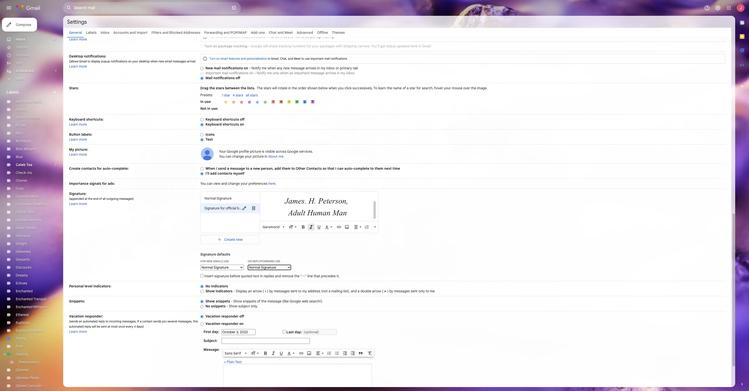 Task type: locate. For each thing, give the bounding box(es) containing it.
mail up important
[[214, 66, 221, 70]]

keyboard inside keyboard shortcuts: learn more
[[69, 117, 85, 122]]

for new emails use
[[200, 260, 229, 263]]

more formatting options image
[[373, 225, 378, 230]]

bold ‪(⌘b)‬ image
[[263, 351, 268, 356]]

turn right addresses
[[210, 35, 216, 39]]

themes link
[[332, 30, 345, 35]]

me for when
[[262, 66, 267, 70]]

picture down is
[[253, 154, 264, 159]]

2 horizontal spatial an
[[290, 71, 294, 75]]

in right text
[[260, 274, 263, 278]]

auto- up ads:
[[103, 166, 112, 171]]

bliss down "crystalline dewdrop" "link"
[[27, 210, 34, 215]]

2 ( from the left
[[382, 289, 383, 294]]

learn inside vacation responder: (sends an automated reply to incoming messages. if a contact sends you several messages, this automated reply will be sent at most once every 4 days) learn more
[[69, 330, 78, 334]]

automated down (sends on the bottom of the page
[[69, 325, 84, 329]]

messages.
[[122, 320, 137, 323]]

tracking down pop/imap
[[233, 44, 247, 48]]

contacts up importance signals for ads:
[[81, 166, 96, 171]]

garamond option
[[262, 225, 282, 230]]

2 shortcuts from the top
[[223, 122, 239, 127]]

discounts
[[16, 265, 31, 270]]

gmail, for in gmail, chat, and meet to use package tracking
[[271, 35, 279, 39]]

in inside your google profile picture is visible across google services. you can change your picture in about me .
[[265, 154, 268, 159]]

underline ‪(⌘u)‬ image
[[317, 225, 322, 230]]

2 vertical spatial me
[[279, 154, 284, 159]]

2 dazzle from the top
[[16, 218, 26, 222]]

0 vertical spatial labels
[[86, 30, 97, 35]]

mail down packages
[[325, 57, 330, 60]]

2 arrow from the left
[[372, 289, 381, 294]]

them left 'other'
[[282, 166, 291, 171]]

0 horizontal spatial will
[[92, 325, 96, 329]]

an down new mail notifications on - notify me when any new message arrives in my inbox or primary tab on the left top
[[290, 71, 294, 75]]

personalization for in gmail, chat, and meet to use important mail notifications
[[247, 57, 267, 60]]

euphoria for euphoria bubbles
[[16, 329, 30, 333]]

5 learn from the top
[[69, 152, 78, 157]]

arrives down or
[[326, 71, 336, 75]]

( left ›
[[263, 289, 264, 294]]

learn more link down button
[[69, 137, 87, 142]]

name
[[393, 86, 402, 90]]

7 more from the top
[[79, 330, 87, 334]]

day: for first day:
[[212, 330, 219, 334]]

0 horizontal spatial bliss
[[16, 147, 23, 151]]

1 arrow from the left
[[253, 289, 262, 294]]

share
[[269, 44, 278, 48]]

off up the keyboard shortcuts on
[[240, 117, 245, 122]]

link ‪(⌘k)‬ image right underline ‪(⌘u)‬ image
[[299, 351, 304, 356]]

2 personalization from the top
[[247, 57, 267, 60]]

filters and blocked addresses link
[[152, 30, 200, 35]]

New mail notifications on radio
[[200, 67, 204, 70]]

3 learn more link from the top
[[69, 122, 87, 127]]

more
[[79, 37, 87, 41], [79, 64, 87, 69], [79, 122, 87, 127], [79, 137, 87, 142], [79, 152, 87, 157], [79, 202, 87, 206], [79, 330, 87, 334]]

enchanted down enchanted link
[[16, 297, 33, 301]]

2 learn from the top
[[69, 64, 78, 69]]

meet for package
[[294, 35, 301, 39]]

0 horizontal spatial can
[[207, 181, 213, 186]]

labels up learn more
[[86, 30, 97, 35]]

0 vertical spatial mail
[[325, 57, 330, 60]]

euphoria for euphoria link
[[16, 321, 30, 325]]

when i send a message to a new person, add them to other contacts so that i can auto-complete to them next time
[[206, 166, 400, 171]]

learn more link down (allows at the top of page
[[69, 64, 87, 69]]

add-
[[251, 30, 259, 35]]

1 auto- from the left
[[103, 166, 112, 171]]

vacation for vacation responder: (sends an automated reply to incoming messages. if a contact sends you several messages, this automated reply will be sent at most once every 4 days) learn more
[[69, 314, 84, 319]]

1 vertical spatial features
[[229, 57, 240, 60]]

will
[[263, 44, 268, 48], [272, 86, 277, 90], [92, 325, 96, 329]]

"
[[305, 274, 307, 278]]

glimmer for glimmer link
[[16, 368, 29, 373]]

1 horizontal spatial mail
[[222, 71, 228, 75]]

starred link
[[16, 45, 27, 50]]

show snippets - show snippets of the message (like google web search!).
[[206, 299, 323, 304]]

. inside your google profile picture is visible across google services. you can change your picture in about me .
[[284, 154, 284, 159]]

enchanted tranquil link
[[16, 297, 46, 301]]

0 vertical spatial aurora
[[16, 107, 26, 112]]

your down myself
[[241, 181, 248, 186]]

1 vertical spatial chat,
[[280, 57, 287, 60]]

of for signature: (appended at the end of all outgoing messages) learn more
[[99, 197, 102, 201]]

1 personalization from the top
[[247, 35, 267, 39]]

italic ‪(⌘i)‬ image
[[271, 351, 276, 356]]

and inside labels navigation
[[26, 99, 32, 104]]

features for turn on smart features and personalization in gmail, chat, and meet to use important mail notifications
[[229, 57, 240, 60]]

1 turn on smart features and personalization button from the top
[[210, 35, 267, 39]]

turn for turn on smart features and personalization in gmail, chat, and meet to use important mail notifications
[[210, 57, 216, 60]]

carriers.
[[358, 44, 371, 48]]

image.
[[477, 86, 488, 90]]

in down or
[[337, 71, 340, 75]]

2 turn on smart features and personalization button from the top
[[210, 57, 267, 60]]

1 dazzle from the top
[[16, 210, 26, 215]]

will left rotate on the left of page
[[272, 86, 277, 90]]

2 smart from the top
[[220, 57, 228, 60]]

labels inside navigation
[[6, 90, 19, 95]]

show
[[206, 289, 215, 294], [206, 299, 215, 304], [234, 299, 242, 304], [229, 304, 238, 309]]

use: right in
[[205, 99, 212, 104]]

new inside 'button'
[[236, 238, 243, 242]]

your inside desktop notifications: (allows gmail to display popup notifications on your desktop when new email messages arrive) learn more
[[132, 59, 138, 63]]

glisten cascade link
[[16, 384, 41, 388]]

1 horizontal spatial i
[[336, 166, 337, 171]]

to inside desktop notifications: (allows gmail to display popup notifications on your desktop when new email messages arrive) learn more
[[88, 59, 90, 63]]

0 vertical spatial turn
[[210, 35, 216, 39]]

of for show snippets - show snippets of the message (like google web search!).
[[257, 299, 261, 304]]

2 vertical spatial off
[[240, 314, 244, 319]]

1 euphoria from the top
[[16, 321, 30, 325]]

1 vertical spatial no
[[206, 304, 210, 309]]

learn more link down general
[[69, 37, 87, 41]]

all down lists.
[[246, 93, 249, 98]]

arrow left ›
[[253, 289, 262, 294]]

signature for official business
[[205, 206, 251, 211]]

1 vertical spatial can
[[338, 166, 344, 171]]

0 horizontal spatial sent
[[101, 325, 107, 329]]

0 horizontal spatial create
[[69, 166, 81, 171]]

Vacation responder off radio
[[200, 315, 204, 319]]

0 vertical spatial indicators
[[211, 284, 228, 289]]

1 vertical spatial mail
[[214, 66, 221, 70]]

dazzle bliss link
[[16, 210, 34, 215]]

1 vertical spatial add
[[210, 171, 217, 176]]

6 learn from the top
[[69, 202, 78, 206]]

accounts
[[113, 30, 129, 35]]

inbox down primary
[[346, 71, 355, 75]]

0 vertical spatial you
[[338, 86, 344, 90]]

thread
[[25, 226, 36, 230]]

notifications down important
[[214, 76, 235, 80]]

text
[[206, 137, 213, 142]]

shortcuts up the keyboard shortcuts on
[[223, 117, 239, 122]]

2 glimmer from the top
[[16, 376, 29, 380]]

features
[[229, 35, 240, 39], [229, 57, 240, 60]]

link ‪(⌘k)‬ image for garamond
[[337, 225, 342, 230]]

important up the order
[[294, 71, 310, 75]]

normal signature
[[205, 196, 232, 201]]

learn more link down the picture:
[[69, 152, 87, 157]]

of inside signature: (appended at the end of all outgoing messages) learn more
[[99, 197, 102, 201]]

learn inside "button labels: learn more"
[[69, 137, 78, 142]]

aurora down aurora link
[[16, 115, 26, 120]]

snoozed link
[[16, 53, 30, 58]]

an inside vacation responder: (sends an automated reply to incoming messages. if a contact sends you several messages, this automated reply will be sent at most once every 4 days) learn more
[[79, 320, 82, 323]]

0 vertical spatial change
[[232, 154, 244, 159]]

inbox right labels link
[[101, 30, 110, 35]]

1 vertical spatial .
[[276, 181, 277, 186]]

2 by from the left
[[390, 289, 393, 294]]

star
[[410, 86, 416, 90], [224, 93, 230, 98]]

1 shortcuts from the top
[[223, 117, 239, 122]]

drag the stars between the lists. the stars will rotate in the order shown below when you click successively. to learn the name of a star for search, hover your mouse over the image.
[[200, 86, 488, 90]]

indent less ‪(⌘[)‬ image
[[343, 351, 348, 356]]

more inside "button labels: learn more"
[[79, 137, 87, 142]]

enchanted for enchanted link
[[16, 289, 33, 294]]

2 euphoria from the top
[[16, 329, 30, 333]]

labels link
[[86, 30, 97, 35]]

1 chat, from the top
[[280, 35, 287, 39]]

1 horizontal spatial add
[[275, 166, 281, 171]]

Keyboard shortcuts on radio
[[200, 123, 204, 127]]

mail for important mail notifications on - notify me only when an important message arrives in my inbox
[[222, 71, 228, 75]]

bold ‪(⌘b)‬ image
[[301, 225, 306, 230]]

snippets for show subject only.
[[211, 304, 226, 309]]

picture left is
[[250, 149, 261, 154]]

keyboard for keyboard shortcuts: learn more
[[69, 117, 85, 122]]

click
[[345, 86, 352, 90]]

Important mail notifications on radio
[[200, 72, 204, 75]]

2 aurora from the top
[[16, 115, 26, 120]]

0 vertical spatial inbox
[[326, 66, 335, 70]]

notifications:
[[84, 54, 106, 59]]

0 horizontal spatial arrives
[[306, 66, 316, 70]]

when inside desktop notifications: (allows gmail to display popup notifications on your desktop when new email messages arrive) learn more
[[151, 59, 158, 63]]

1 responder from the top
[[221, 314, 239, 319]]

insert image image
[[345, 225, 350, 230], [307, 351, 312, 356]]

discounts link
[[16, 265, 31, 270]]

0 vertical spatial dazzle
[[16, 210, 26, 215]]

(appended
[[69, 197, 84, 201]]

1 horizontal spatial arrives
[[326, 71, 336, 75]]

gaming
[[16, 352, 28, 357]]

for left ads:
[[102, 181, 107, 186]]

link ‪(⌘k)‬ image for sans serif
[[299, 351, 304, 356]]

1 vertical spatial indicators
[[216, 289, 233, 294]]

my for or
[[321, 66, 326, 70]]

1 star link
[[222, 93, 233, 98]]

a right if
[[140, 320, 142, 323]]

smart for turn on smart features and personalization in gmail, chat, and meet to use package tracking
[[220, 35, 228, 39]]

1 inside labels navigation
[[55, 69, 56, 73]]

of right end
[[99, 197, 102, 201]]

shortcuts
[[223, 117, 239, 122], [223, 122, 239, 127]]

you right sends
[[162, 320, 167, 323]]

turn
[[210, 35, 216, 39], [205, 44, 212, 48], [210, 57, 216, 60]]

Signature text field
[[263, 183, 376, 219]]

1 star 4 stars all stars
[[222, 93, 258, 98]]

off down 'subject'
[[240, 314, 244, 319]]

to left incoming
[[106, 320, 109, 323]]

accounts and import
[[113, 30, 148, 35]]

1 vertical spatial turn
[[205, 44, 212, 48]]

2 responder from the top
[[221, 322, 239, 326]]

1 use from the left
[[224, 260, 229, 263]]

7 learn from the top
[[69, 330, 78, 334]]

0 horizontal spatial 4
[[134, 325, 136, 329]]

link ‪(⌘k)‬ image
[[337, 225, 342, 230], [299, 351, 304, 356]]

create new
[[224, 238, 243, 242]]

day: right first
[[212, 330, 219, 334]]

remove formatting ‪(⌘\)‬ image
[[368, 351, 372, 356]]

Search mail text field
[[74, 5, 217, 10]]

First day: text field
[[222, 329, 256, 335]]

inbox up starred 'link'
[[16, 37, 25, 42]]

0 horizontal spatial all
[[103, 197, 106, 201]]

by
[[269, 289, 273, 294], [390, 289, 393, 294]]

the left "-
[[294, 274, 300, 278]]

add down when
[[210, 171, 217, 176]]

0 horizontal spatial mail
[[214, 66, 221, 70]]

successively.
[[353, 86, 373, 90]]

Vacation responder on radio
[[200, 322, 204, 326]]

automated down 'responder:'
[[83, 320, 98, 323]]

packages
[[320, 44, 335, 48]]

0 vertical spatial at
[[85, 197, 87, 201]]

your left packages
[[312, 44, 319, 48]]

here right updates
[[411, 44, 418, 48]]

1 vertical spatial you
[[200, 181, 206, 186]]

1 horizontal spatial link ‪(⌘k)‬ image
[[337, 225, 342, 230]]

1 horizontal spatial reply
[[98, 320, 105, 323]]

if
[[137, 320, 139, 323]]

Last day: checkbox
[[283, 330, 286, 334]]

mail up mail notifications off
[[222, 71, 228, 75]]

2 gmail, from the top
[[271, 57, 279, 60]]

1 aurora from the top
[[16, 107, 26, 112]]

will inside vacation responder: (sends an automated reply to incoming messages. if a contact sends you several messages, this automated reply will be sent at most once every 4 days) learn more
[[92, 325, 96, 329]]

0 vertical spatial contacts
[[81, 166, 96, 171]]

1 horizontal spatial all
[[246, 93, 249, 98]]

enchanted whispers link
[[16, 305, 48, 309]]

5 learn more link from the top
[[69, 152, 87, 157]]

list),
[[344, 289, 350, 294]]

0 vertical spatial smart
[[220, 35, 228, 39]]

0 vertical spatial no
[[206, 284, 210, 289]]

keyboard for keyboard shortcuts on
[[206, 122, 222, 127]]

1 vertical spatial arrives
[[326, 71, 336, 75]]

signature for for
[[205, 206, 220, 211]]

package up turn on package tracking - google will share tracking numbers for your packages with shipping carriers. you'll get status updates here in gmail.
[[311, 35, 322, 39]]

no snippets - show subject only.
[[206, 304, 258, 309]]

to down numbers
[[302, 57, 304, 60]]

0 vertical spatial insert image image
[[345, 225, 350, 230]]

you down i'll add contacts myself radio
[[200, 181, 206, 186]]

0 horizontal spatial messages
[[173, 59, 186, 63]]

2 features from the top
[[229, 57, 240, 60]]

arrow left » on the bottom right of the page
[[372, 289, 381, 294]]

1 horizontal spatial bliss
[[27, 210, 34, 215]]

enchanted for enchanted whispers
[[16, 305, 33, 309]]

3 enchanted from the top
[[16, 305, 33, 309]]

1 vertical spatial signature
[[205, 206, 220, 211]]

snippets up only.
[[243, 299, 256, 304]]

1 horizontal spatial sent
[[291, 289, 298, 294]]

turn on smart features and personalization button for in gmail, chat, and meet to use important mail notifications
[[210, 57, 267, 60]]

1 horizontal spatial day:
[[295, 330, 302, 335]]

off for vacation responder off
[[240, 314, 244, 319]]

1 vertical spatial star
[[224, 93, 230, 98]]

dazzle up dead
[[16, 218, 26, 222]]

1 use from the top
[[305, 35, 310, 39]]

7 learn more link from the top
[[69, 330, 87, 334]]

search,
[[422, 86, 434, 90]]

0 horizontal spatial by
[[269, 289, 273, 294]]

complete
[[354, 166, 370, 171]]

with
[[336, 44, 343, 48]]

celeb tea
[[16, 163, 32, 167]]

notify for notify me when any new message arrives in my inbox or primary tab
[[252, 66, 261, 70]]

aurora down alerts
[[16, 107, 26, 112]]

me down new mail notifications on - notify me when any new message arrives in my inbox or primary tab on the left top
[[267, 71, 272, 75]]

by right » on the bottom right of the page
[[390, 289, 393, 294]]

2 chat, from the top
[[280, 57, 287, 60]]

me left any
[[262, 66, 267, 70]]

0 horizontal spatial an
[[79, 320, 82, 323]]

aurora for aurora link
[[16, 107, 26, 112]]

1 horizontal spatial at
[[108, 325, 110, 329]]

learn inside my picture: learn more
[[69, 152, 78, 157]]

check-ins link
[[16, 171, 32, 175]]

2 them from the left
[[375, 166, 384, 171]]

insert image image down man
[[345, 225, 350, 230]]

dazzle
[[16, 210, 26, 215], [16, 218, 26, 222]]

snoozed
[[16, 53, 30, 58]]

3 more from the top
[[79, 122, 87, 127]]

4 more from the top
[[79, 137, 87, 142]]

an right display
[[248, 289, 252, 294]]

Icons radio
[[200, 133, 204, 137]]

insert image image left numbered list ‪(⌘⇧7)‬ icon
[[307, 351, 312, 356]]

desktop
[[69, 54, 83, 59]]

0 vertical spatial create
[[69, 166, 81, 171]]

my left or
[[321, 66, 326, 70]]

signature
[[217, 196, 232, 201], [205, 206, 220, 211], [200, 252, 216, 257]]

(sends
[[69, 320, 78, 323]]

responder down vacation responder off
[[221, 322, 239, 326]]

4 learn from the top
[[69, 137, 78, 142]]

6 more from the top
[[79, 202, 87, 206]]

your down the profile
[[245, 154, 252, 159]]

2 vertical spatial enchanted
[[16, 305, 33, 309]]

None search field
[[63, 2, 241, 14]]

sent left me.
[[411, 289, 418, 294]]

change down myself
[[228, 181, 240, 186]]

1 horizontal spatial me
[[267, 71, 272, 75]]

create inside create new 'button'
[[224, 238, 235, 242]]

day: for last day:
[[295, 330, 302, 335]]

None checkbox
[[200, 44, 204, 47], [200, 274, 204, 278], [200, 44, 204, 47], [200, 274, 204, 278]]

labels:
[[81, 132, 92, 137]]

0 vertical spatial here
[[411, 44, 418, 48]]

signature for defaults
[[200, 252, 216, 257]]

formatting options toolbar
[[261, 224, 378, 230], [223, 350, 374, 357]]

messages right email
[[173, 59, 186, 63]]

5 more from the top
[[79, 152, 87, 157]]

1 no from the top
[[206, 284, 210, 289]]

2 more from the top
[[79, 64, 87, 69]]

tab list
[[736, 16, 750, 374]]

1 vertical spatial dazzle
[[16, 218, 26, 222]]

2 vertical spatial an
[[79, 320, 82, 323]]

more button
[[0, 75, 59, 83]]

6 learn more link from the top
[[69, 202, 87, 206]]

0 horizontal spatial you
[[200, 181, 206, 186]]

inbox left or
[[326, 66, 335, 70]]

1 vertical spatial reply
[[84, 325, 91, 329]]

desserts
[[16, 258, 30, 262]]

1 enchanted from the top
[[16, 289, 33, 294]]

use: down in use:
[[211, 106, 218, 111]]

1 features from the top
[[229, 35, 240, 39]]

mail for new mail notifications on - notify me when any new message arrives in my inbox or primary tab
[[214, 66, 221, 70]]

responder for off
[[221, 314, 239, 319]]

2 use from the left
[[275, 260, 280, 263]]

b-day
[[16, 123, 26, 128]]

1 vertical spatial of
[[99, 197, 102, 201]]

1 for 1 star 4 stars all stars
[[222, 93, 223, 98]]

euphoria down ethereal link
[[16, 321, 30, 325]]

1 horizontal spatial inbox link
[[101, 30, 110, 35]]

search mail image
[[65, 3, 74, 12]]

add right person,
[[275, 166, 281, 171]]

blocked
[[170, 30, 183, 35]]

shortcuts down keyboard shortcuts off at the top left of page
[[223, 122, 239, 127]]

indicators down signature on the left bottom of page
[[211, 284, 228, 289]]

0 horizontal spatial important
[[294, 71, 310, 75]]

1 horizontal spatial 1
[[222, 93, 223, 98]]

use for important
[[305, 57, 310, 60]]

forwarding
[[204, 30, 223, 35]]

learn down (appended on the bottom left of the page
[[69, 202, 78, 206]]

vacation inside vacation responder: (sends an automated reply to incoming messages. if a contact sends you several messages, this automated reply will be sent at most once every 4 days) learn more
[[69, 314, 84, 319]]

delicious
[[16, 234, 30, 238]]

1 vertical spatial create
[[224, 238, 235, 242]]

picture image
[[200, 147, 214, 161]]

1 horizontal spatial only
[[419, 289, 425, 294]]

here
[[411, 44, 418, 48], [269, 181, 276, 186]]

2 no from the top
[[206, 304, 210, 309]]

1 smart from the top
[[220, 35, 228, 39]]

1 vertical spatial inbox
[[16, 37, 25, 42]]

2 horizontal spatial of
[[403, 86, 406, 90]]

labels heading
[[6, 90, 52, 95]]

vacation responder on
[[206, 322, 244, 326]]

1 vertical spatial smart
[[220, 57, 228, 60]]

0 vertical spatial turn on smart features and personalization button
[[210, 35, 267, 39]]

1 ) from the left
[[267, 289, 269, 294]]

glimmer for glimmer petals
[[16, 376, 29, 380]]

1 horizontal spatial you
[[219, 154, 225, 159]]

meet for important
[[294, 57, 301, 60]]

responder up vacation responder on
[[221, 314, 239, 319]]

turn for turn on package tracking - google will share tracking numbers for your packages with shipping carriers. you'll get status updates here in gmail.
[[205, 44, 212, 48]]

sent inside vacation responder: (sends an automated reply to incoming messages. if a contact sends you several messages, this automated reply will be sent at most once every 4 days) learn more
[[101, 325, 107, 329]]

1 vertical spatial notify
[[257, 71, 266, 75]]

use for package
[[305, 35, 310, 39]]

1 vertical spatial here
[[269, 181, 276, 186]]

before
[[230, 274, 240, 278]]

personal
[[69, 284, 84, 289]]

desktop
[[139, 59, 150, 63]]

Last day: text field
[[303, 329, 337, 335]]

1 glimmer from the top
[[16, 368, 29, 373]]

1 vertical spatial only
[[419, 289, 425, 294]]

No snippets radio
[[200, 305, 204, 309]]

create for create new
[[224, 238, 235, 242]]

no for no indicators
[[206, 284, 210, 289]]

notifications
[[331, 57, 347, 60], [111, 59, 127, 63], [222, 66, 243, 70], [229, 71, 249, 75], [214, 76, 235, 80]]

smart
[[220, 35, 228, 39], [220, 57, 228, 60]]

popup
[[101, 59, 110, 63]]

learn down (sends on the bottom of the page
[[69, 330, 78, 334]]

address
[[308, 289, 321, 294]]

display
[[91, 59, 101, 63]]

0 vertical spatial star
[[410, 86, 416, 90]]

1 vertical spatial euphoria
[[16, 329, 30, 333]]

bulleted list ‪(⌘⇧8)‬ image
[[335, 351, 340, 356]]

can right 'so'
[[338, 166, 344, 171]]

Mail notifications off radio
[[200, 76, 204, 80]]

birthdaze link
[[16, 139, 31, 143]]

euphoria down euphoria link
[[16, 329, 30, 333]]

a inside vacation responder: (sends an automated reply to incoming messages. if a contact sends you several messages, this automated reply will be sent at most once every 4 days) learn more
[[140, 320, 142, 323]]

1 gmail, from the top
[[271, 35, 279, 39]]

2 horizontal spatial messages
[[394, 289, 410, 294]]

main menu image
[[6, 5, 12, 11]]

only
[[273, 71, 279, 75], [419, 289, 425, 294]]

shortcuts for off
[[223, 117, 239, 122]]

official
[[226, 206, 236, 211]]

compose
[[16, 22, 31, 27]]

3 learn from the top
[[69, 122, 78, 127]]

2 vertical spatial my
[[302, 289, 307, 294]]

gmail
[[79, 59, 87, 63]]

2 enchanted from the top
[[16, 297, 33, 301]]

use up numbers
[[305, 35, 310, 39]]

them left next
[[375, 166, 384, 171]]

0 horizontal spatial (
[[263, 289, 264, 294]]

0 vertical spatial use
[[305, 35, 310, 39]]

to inside vacation responder: (sends an automated reply to incoming messages. if a contact sends you several messages, this automated reply will be sent at most once every 4 days) learn more
[[106, 320, 109, 323]]

messages up "(like"
[[274, 289, 290, 294]]

support image
[[705, 5, 711, 11]]

insert image image for garamond
[[345, 225, 350, 230]]

the
[[257, 86, 263, 90]]

2 use from the top
[[305, 57, 310, 60]]

the left lists.
[[241, 86, 246, 90]]

0 vertical spatial inbox
[[101, 30, 110, 35]]

reply left be at bottom
[[84, 325, 91, 329]]

0 vertical spatial notify
[[252, 66, 261, 70]]

2 vertical spatial mail
[[222, 71, 228, 75]]

numbers
[[292, 44, 306, 48]]

0 vertical spatial 4
[[233, 93, 235, 98]]

turn on smart features and personalization in gmail, chat, and meet to use package tracking
[[210, 35, 334, 39]]

on inside desktop notifications: (allows gmail to display popup notifications on your desktop when new email messages arrive) learn more
[[128, 59, 132, 63]]

0 horizontal spatial here
[[269, 181, 276, 186]]

harmony
[[27, 218, 41, 222]]

labels
[[86, 30, 97, 35], [6, 90, 19, 95]]

notify for notify me only when an important message arrives in my inbox
[[257, 71, 266, 75]]

starred
[[16, 45, 27, 50]]



Task type: vqa. For each thing, say whether or not it's contained in the screenshot.
"Cascade Aurora" link
no



Task type: describe. For each thing, give the bounding box(es) containing it.
echoes
[[16, 281, 27, 286]]

dazzle for dazzle harmony
[[16, 218, 26, 222]]

when left any
[[268, 66, 276, 70]]

a right "(not"
[[329, 289, 331, 294]]

1 horizontal spatial messages
[[274, 289, 290, 294]]

to left 'other'
[[292, 166, 295, 171]]

tab
[[353, 66, 358, 70]]

get
[[381, 44, 386, 48]]

1 vertical spatial automated
[[69, 325, 84, 329]]

2 horizontal spatial mail
[[325, 57, 330, 60]]

0 vertical spatial signature
[[217, 196, 232, 201]]

snippets for show snippets of the message (like google web search!).
[[216, 299, 230, 304]]

0 vertical spatial of
[[403, 86, 406, 90]]

When I send a message to a new person, add them to Other Contacts so that I can auto-complete to them next time radio
[[200, 167, 204, 171]]

4 inside vacation responder: (sends an automated reply to incoming messages. if a contact sends you several messages, this automated reply will be sent at most once every 4 days) learn more
[[134, 325, 136, 329]]

google right "(like"
[[290, 299, 301, 304]]

enchanted for enchanted tranquil
[[16, 297, 33, 301]]

1 vertical spatial that
[[314, 274, 320, 278]]

1 more from the top
[[79, 37, 87, 41]]

day
[[20, 123, 26, 128]]

0 vertical spatial will
[[263, 44, 268, 48]]

the down ›
[[261, 299, 267, 304]]

numbered list ‪(⌘⇧7)‬ image
[[365, 225, 370, 230]]

gmail, for in gmail, chat, and meet to use important mail notifications
[[271, 57, 279, 60]]

view
[[214, 181, 221, 186]]

when right below on the left
[[329, 86, 337, 90]]

1 i from the left
[[216, 166, 217, 171]]

Subject text field
[[222, 338, 310, 344]]

delivered
[[16, 250, 31, 254]]

more
[[16, 77, 24, 81]]

2 vertical spatial can
[[207, 181, 213, 186]]

1 vertical spatial picture
[[253, 154, 264, 159]]

notifs
[[33, 99, 42, 104]]

labels navigation
[[0, 16, 63, 391]]

chat and meet
[[269, 30, 293, 35]]

whisper
[[24, 147, 37, 151]]

4 stars link
[[233, 93, 246, 98]]

shown
[[308, 86, 318, 90]]

presets:
[[200, 93, 213, 97]]

shortcuts for on
[[223, 122, 239, 127]]

2 learn more link from the top
[[69, 64, 87, 69]]

show up no snippets - show subject only.
[[234, 299, 242, 304]]

indicators for show
[[216, 289, 233, 294]]

themes
[[332, 30, 345, 35]]

2 i from the left
[[336, 166, 337, 171]]

show left 'subject'
[[229, 304, 238, 309]]

keyboard shortcuts: learn more
[[69, 117, 104, 127]]

offline link
[[317, 30, 328, 35]]

(like
[[283, 299, 289, 304]]

importance
[[69, 181, 89, 186]]

signature
[[214, 274, 229, 278]]

formatting options toolbar containing sans serif
[[223, 350, 374, 357]]

messages inside desktop notifications: (allows gmail to display popup notifications on your desktop when new email messages arrive) learn more
[[173, 59, 186, 63]]

0 horizontal spatial inbox
[[326, 66, 335, 70]]

1 by from the left
[[269, 289, 273, 294]]

to up numbers
[[302, 35, 304, 39]]

order
[[298, 86, 307, 90]]

enchanted tranquil
[[16, 297, 46, 301]]

1 vertical spatial ethereal
[[16, 313, 29, 317]]

emails
[[213, 260, 223, 263]]

ethereal link
[[16, 313, 29, 317]]

1 horizontal spatial here
[[411, 44, 418, 48]]

2 horizontal spatial my
[[341, 71, 345, 75]]

in
[[200, 99, 204, 104]]

to left address
[[298, 289, 302, 294]]

1 learn more link from the top
[[69, 37, 87, 41]]

change inside your google profile picture is visible across google services. you can change your picture in about me .
[[232, 154, 244, 159]]

tranquil
[[33, 297, 46, 301]]

in right not
[[207, 106, 210, 111]]

1 horizontal spatial an
[[248, 289, 252, 294]]

learn inside desktop notifications: (allows gmail to display popup notifications on your desktop when new email messages arrive) learn more
[[69, 64, 78, 69]]

in right ons
[[268, 35, 270, 39]]

garamond
[[263, 225, 280, 229]]

this
[[193, 320, 198, 323]]

over
[[464, 86, 470, 90]]

aurora for aurora ethereal
[[16, 115, 26, 120]]

arrive)
[[187, 59, 196, 63]]

accounts and import link
[[113, 30, 148, 35]]

at inside vacation responder: (sends an automated reply to incoming messages. if a contact sends you several messages, this automated reply will be sent at most once every 4 days) learn more
[[108, 325, 110, 329]]

a left double
[[358, 289, 360, 294]]

1 them from the left
[[282, 166, 291, 171]]

insert image image for sans serif
[[307, 351, 312, 356]]

advanced search options image
[[229, 3, 239, 13]]

0 vertical spatial important
[[311, 57, 324, 60]]

aurora ethereal link
[[16, 115, 40, 120]]

off for keyboard shortcuts off
[[240, 117, 245, 122]]

new inside desktop notifications: (allows gmail to display popup notifications on your desktop when new email messages arrive) learn more
[[159, 59, 164, 63]]

mouse
[[452, 86, 463, 90]]

1 vertical spatial important
[[294, 71, 310, 75]]

vacation for vacation responder on
[[206, 322, 220, 326]]

at inside signature: (appended at the end of all outgoing messages) learn more
[[85, 197, 87, 201]]

vacation for vacation responder off
[[206, 314, 220, 319]]

your right hover
[[444, 86, 451, 90]]

the inside signature: (appended at the end of all outgoing messages) learn more
[[88, 197, 93, 201]]

Show snippets radio
[[200, 300, 204, 304]]

1 vertical spatial package
[[218, 44, 233, 48]]

keyboard for keyboard shortcuts off
[[206, 117, 222, 122]]

for up the signals in the top of the page
[[97, 166, 102, 171]]

euphoria link
[[16, 321, 30, 325]]

dead thread
[[16, 226, 36, 230]]

notifications inside desktop notifications: (allows gmail to display popup notifications on your desktop when new email messages arrive) learn more
[[111, 59, 127, 63]]

google right the across
[[287, 149, 299, 154]]

notifications up between
[[229, 71, 249, 75]]

double
[[361, 289, 371, 294]]

2 auto- from the left
[[345, 166, 354, 171]]

2 horizontal spatial can
[[338, 166, 344, 171]]

notifications up or
[[331, 57, 347, 60]]

italic ‪(⌘i)‬ image
[[309, 225, 314, 230]]

dreamy
[[16, 273, 28, 278]]

shipping
[[344, 44, 357, 48]]

0 horizontal spatial star
[[224, 93, 230, 98]]

next
[[384, 166, 392, 171]]

on reply/forward use
[[248, 260, 280, 263]]

0 vertical spatial all
[[246, 93, 249, 98]]

james. h. peterson,
[[285, 197, 350, 205]]

labels for labels heading
[[6, 90, 19, 95]]

0 vertical spatial automated
[[83, 320, 98, 323]]

more inside vacation responder: (sends an automated reply to incoming messages. if a contact sends you several messages, this automated reply will be sent at most once every 4 days) learn more
[[79, 330, 87, 334]]

0 horizontal spatial tracking
[[233, 44, 247, 48]]

turn for turn on smart features and personalization in gmail, chat, and meet to use package tracking
[[210, 35, 216, 39]]

normal
[[205, 196, 216, 201]]

0 vertical spatial arrives
[[306, 66, 316, 70]]

1 horizontal spatial package
[[311, 35, 322, 39]]

0 vertical spatial use:
[[205, 99, 212, 104]]

to right complete
[[370, 166, 374, 171]]

dreamy link
[[16, 273, 28, 278]]

on
[[248, 260, 252, 263]]

glisten
[[16, 384, 27, 388]]

0 horizontal spatial only
[[273, 71, 279, 75]]

1 horizontal spatial star
[[410, 86, 416, 90]]

celeb tea link
[[16, 163, 32, 167]]

1 horizontal spatial you
[[338, 86, 344, 90]]

for right numbers
[[307, 44, 311, 48]]

glimmer petals link
[[16, 376, 39, 380]]

gmail image
[[16, 3, 43, 13]]

glimmer link
[[16, 368, 29, 373]]

enchanted link
[[16, 289, 33, 294]]

my for (not
[[302, 289, 307, 294]]

more inside my picture: learn more
[[79, 152, 87, 157]]

your google profile picture is visible across google services. you can change your picture in about me .
[[219, 149, 313, 159]]

create for create contacts for auto-complete:
[[69, 166, 81, 171]]

settings image
[[715, 5, 721, 11]]

euphoria bubbles
[[16, 329, 43, 333]]

creative ideas link
[[16, 194, 38, 199]]

Vacation responder text field
[[224, 367, 372, 390]]

1 horizontal spatial that
[[328, 166, 335, 171]]

Keyboard shortcuts off radio
[[200, 118, 204, 122]]

peterson,
[[318, 197, 348, 205]]

message up shown
[[311, 71, 325, 75]]

chat, for in gmail, chat, and meet to use important mail notifications
[[280, 57, 287, 60]]

learn more
[[69, 37, 87, 41]]

the right learn
[[387, 86, 392, 90]]

vacation responder: (sends an automated reply to incoming messages. if a contact sends you several messages, this automated reply will be sent at most once every 4 days) learn more
[[69, 314, 198, 334]]

check-ins
[[16, 171, 32, 175]]

no for no snippets - show subject only.
[[206, 304, 210, 309]]

more inside desktop notifications: (allows gmail to display popup notifications on your desktop when new email messages arrive) learn more
[[79, 64, 87, 69]]

more inside keyboard shortcuts: learn more
[[79, 122, 87, 127]]

is
[[262, 149, 265, 154]]

for left search,
[[417, 86, 421, 90]]

show right show indicators radio
[[206, 289, 215, 294]]

features for turn on smart features and personalization in gmail, chat, and meet to use package tracking
[[229, 35, 240, 39]]

0 vertical spatial ethereal
[[27, 115, 40, 120]]

No indicators radio
[[200, 285, 204, 289]]

a right name
[[407, 86, 409, 90]]

labels for labels link
[[86, 30, 97, 35]]

1 ( from the left
[[263, 289, 264, 294]]

man
[[333, 208, 347, 217]]

desktop notifications: (allows gmail to display popup notifications on your desktop when new email messages arrive) learn more
[[69, 54, 196, 69]]

1 vertical spatial change
[[228, 181, 240, 186]]

to down the profile
[[246, 166, 249, 171]]

message right any
[[291, 66, 305, 70]]

chat, for in gmail, chat, and meet to use package tracking
[[280, 35, 287, 39]]

0 vertical spatial picture
[[250, 149, 261, 154]]

signals
[[90, 181, 101, 186]]

personalization for in gmail, chat, and meet to use package tracking
[[247, 35, 267, 39]]

in left the gmail. at the top of the page
[[419, 44, 421, 48]]

smart for turn on smart features and personalization in gmail, chat, and meet to use important mail notifications
[[220, 57, 228, 60]]

services.
[[299, 149, 313, 154]]

4 learn more link from the top
[[69, 137, 87, 142]]

outgoing
[[107, 197, 119, 201]]

1 vertical spatial inbox link
[[16, 37, 25, 42]]

your
[[219, 149, 226, 154]]

a left person,
[[250, 166, 252, 171]]

stars:
[[69, 86, 79, 90]]

general
[[69, 30, 82, 35]]

in down share
[[268, 57, 270, 60]]

google down add-ons link
[[251, 44, 262, 48]]

2
[[55, 163, 56, 167]]

1 vertical spatial use:
[[211, 106, 218, 111]]

0 vertical spatial bliss
[[16, 147, 23, 151]]

personal level indicators:
[[69, 284, 111, 289]]

1 horizontal spatial inbox
[[346, 71, 355, 75]]

delicious link
[[16, 234, 30, 238]]

1 for 1
[[55, 69, 56, 73]]

responder for on
[[221, 322, 239, 326]]

2 horizontal spatial sent
[[411, 289, 418, 294]]

1 horizontal spatial tracking
[[279, 44, 291, 48]]

status
[[387, 44, 396, 48]]

the left the order
[[292, 86, 297, 90]]

for left official
[[221, 206, 225, 211]]

me for only
[[267, 71, 272, 75]]

line
[[308, 274, 313, 278]]

off for mail notifications off
[[236, 76, 240, 80]]

your inside your google profile picture is visible across google services. you can change your picture in about me .
[[245, 154, 252, 159]]

sans serif option
[[224, 351, 244, 356]]

learn inside signature: (appended at the end of all outgoing messages) learn more
[[69, 202, 78, 206]]

dazzle for dazzle bliss
[[16, 210, 26, 215]]

notifications up mail notifications off
[[222, 66, 243, 70]]

0 vertical spatial reply
[[98, 320, 105, 323]]

turn on smart features and personalization button for in gmail, chat, and meet to use package tracking
[[210, 35, 267, 39]]

so
[[323, 166, 327, 171]]

forwarding and pop/imap
[[204, 30, 247, 35]]

underline ‪(⌘u)‬ image
[[279, 351, 284, 356]]

2 ) from the left
[[388, 289, 389, 294]]

1 horizontal spatial contacts
[[218, 171, 232, 176]]

I'll add contacts myself radio
[[200, 172, 204, 176]]

add-ons link
[[251, 30, 265, 35]]

in left or
[[317, 66, 320, 70]]

all inside signature: (appended at the end of all outgoing messages) learn more
[[103, 197, 106, 201]]

97
[[53, 38, 56, 41]]

0 horizontal spatial add
[[210, 171, 217, 176]]

quote ‪(⌘⇧9)‬ image
[[358, 351, 363, 356]]

me inside your google profile picture is visible across google services. you can change your picture in about me .
[[279, 154, 284, 159]]

a up i'll add contacts myself
[[227, 166, 229, 171]]

numbered list ‪(⌘⇧7)‬ image
[[327, 351, 332, 356]]

0 vertical spatial inbox link
[[101, 30, 110, 35]]

message:
[[204, 348, 220, 352]]

stars up 1 star link
[[216, 86, 224, 90]]

when down new mail notifications on - notify me when any new message arrives in my inbox or primary tab on the left top
[[280, 71, 289, 75]]

inbox inside labels navigation
[[16, 37, 25, 42]]

stars right the the
[[264, 86, 271, 90]]

stars down lists.
[[250, 93, 258, 98]]

more inside signature: (appended at the end of all outgoing messages) learn more
[[79, 202, 87, 206]]

cozy link
[[16, 186, 24, 191]]

in right rotate on the left of page
[[288, 86, 291, 90]]

the right over
[[471, 86, 477, 90]]

b-day link
[[16, 123, 26, 128]]

addresses
[[183, 30, 200, 35]]

bbq
[[16, 131, 23, 136]]

contact
[[142, 320, 153, 323]]

0 vertical spatial add
[[275, 166, 281, 171]]

you inside vacation responder: (sends an automated reply to incoming messages. if a contact sends you several messages, this automated reply will be sent at most once every 4 days) learn more
[[162, 320, 167, 323]]

formatting options toolbar containing garamond
[[261, 224, 378, 230]]

to left me.
[[426, 289, 429, 294]]

Show indicators radio
[[200, 290, 204, 294]]

show right show snippets radio
[[206, 299, 215, 304]]

1 learn from the top
[[69, 37, 78, 41]]

first day:
[[204, 330, 219, 334]]

send
[[218, 166, 226, 171]]

google right your
[[227, 149, 238, 154]]

the right drag
[[209, 86, 215, 90]]

you inside your google profile picture is visible across google services. you can change your picture in about me .
[[219, 154, 225, 159]]

presentation
[[19, 360, 39, 365]]

can inside your google profile picture is visible across google services. you can change your picture in about me .
[[226, 154, 231, 159]]

primary
[[340, 66, 352, 70]]

message left "(like"
[[268, 299, 282, 304]]

meet right chat
[[285, 30, 293, 35]]

1 vertical spatial will
[[272, 86, 277, 90]]

myself
[[233, 171, 245, 176]]

stars down between
[[236, 93, 243, 98]]

2 horizontal spatial tracking
[[323, 35, 334, 39]]

not
[[200, 106, 207, 111]]

indent more ‪(⌘])‬ image
[[350, 351, 355, 356]]

any
[[277, 66, 283, 70]]

Text radio
[[200, 138, 204, 142]]

defaults
[[217, 252, 230, 257]]

message up myself
[[230, 166, 245, 171]]

learn inside keyboard shortcuts: learn more
[[69, 122, 78, 127]]

indicators for no
[[211, 284, 228, 289]]



